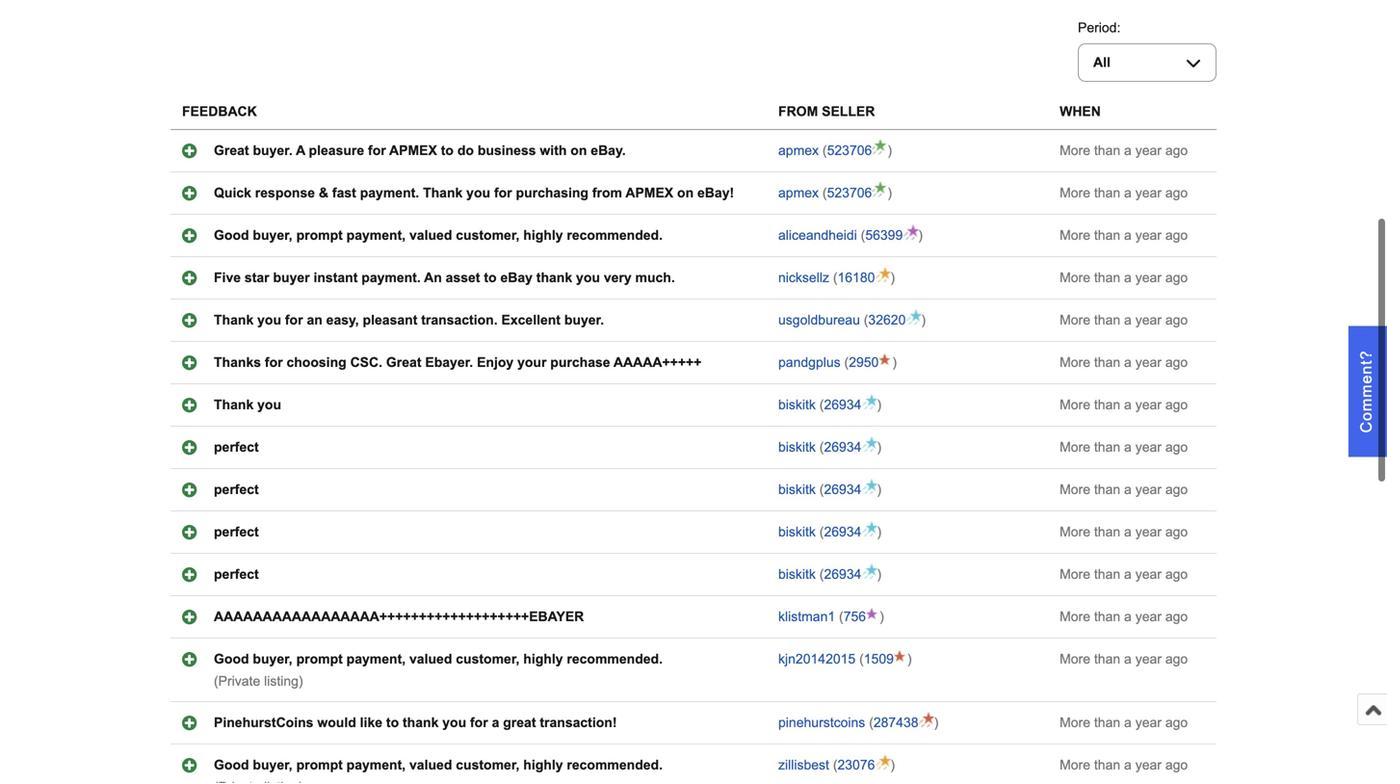 Task type: describe. For each thing, give the bounding box(es) containing it.
you down do
[[466, 186, 490, 200]]

you left very
[[576, 270, 600, 285]]

more for pinehurstcoins link
[[1060, 715, 1091, 730]]

2 vertical spatial to
[[386, 715, 399, 730]]

32620
[[868, 313, 906, 328]]

( 56399
[[857, 228, 903, 243]]

more for 2nd biskitk link from the bottom of the page
[[1060, 525, 1091, 540]]

more for 1st biskitk link from the bottom
[[1060, 567, 1091, 582]]

more for klistman1 link at the bottom
[[1060, 609, 1091, 624]]

ago for more than a year ago element for usgoldbureau link
[[1166, 313, 1188, 328]]

more than a year ago for nicksellz link's more than a year ago element
[[1060, 270, 1188, 285]]

12 than from the top
[[1094, 609, 1121, 624]]

26934 link for 5th biskitk link from the bottom
[[824, 398, 862, 412]]

( for "zillisbest" link at bottom
[[833, 758, 838, 773]]

pleasant
[[363, 313, 418, 328]]

apmex for great buyer.  a pleasure for apmex to do business with on ebay.
[[779, 143, 819, 158]]

prompt inside good buyer, prompt payment, valued customer, highly recommended. (private listing)
[[296, 652, 343, 667]]

( 523706 for great buyer.  a pleasure for apmex to do business with on ebay.
[[819, 143, 872, 158]]

valued for good buyer, prompt payment, valued customer, highly recommended. element associated with zillisbest
[[409, 758, 452, 773]]

transaction!
[[540, 715, 617, 730]]

1 payment, from the top
[[347, 228, 406, 243]]

3 buyer, from the top
[[253, 758, 293, 773]]

year for more than a year ago element for "zillisbest" link at bottom
[[1136, 758, 1162, 773]]

2 than from the top
[[1094, 186, 1121, 200]]

perfect element for 2nd biskitk link from the bottom of the page
[[214, 525, 259, 540]]

from
[[779, 104, 818, 119]]

a for nicksellz link's more than a year ago element
[[1124, 270, 1132, 285]]

for left great
[[470, 715, 488, 730]]

asset
[[446, 270, 480, 285]]

a for more than a year ago element for klistman1 link at the bottom
[[1124, 609, 1132, 624]]

year for 1st biskitk link from the bottom more than a year ago element
[[1136, 567, 1162, 582]]

( for the pandgplus link
[[845, 355, 849, 370]]

usgoldbureau link
[[779, 313, 860, 328]]

( for apmex link related to quick response & fast payment. thank you for purchasing from apmex on ebay!
[[823, 186, 827, 200]]

like
[[360, 715, 383, 730]]

more than a year ago element for 1st biskitk link from the bottom
[[1060, 567, 1188, 582]]

you down good buyer, prompt payment, valued customer, highly recommended. (private listing)
[[442, 715, 466, 730]]

2950 link
[[849, 355, 879, 370]]

nicksellz link
[[779, 270, 829, 285]]

ago for 2nd biskitk link from the bottom of the page more than a year ago element
[[1166, 525, 1188, 540]]

( 23076
[[829, 758, 875, 773]]

3 than from the top
[[1094, 228, 1121, 243]]

comment?
[[1358, 350, 1375, 433]]

287438 link
[[874, 715, 919, 730]]

) for usgoldbureau link
[[921, 313, 926, 328]]

year for apmex link related to quick response & fast payment. thank you for purchasing from apmex on ebay!'s more than a year ago element
[[1136, 186, 1162, 200]]

five star buyer instant payment. an asset to ebay thank you very much. element
[[214, 270, 675, 285]]

23076 link
[[838, 758, 875, 773]]

pinehurstcoins would like to thank you for a great transaction! element
[[214, 715, 617, 730]]

1 recommended. from the top
[[567, 228, 663, 243]]

2 biskitk link from the top
[[779, 440, 816, 455]]

( 26934 for 2nd biskitk link from the bottom of the page
[[816, 525, 862, 540]]

1 horizontal spatial thank
[[536, 270, 572, 285]]

csc.
[[350, 355, 383, 370]]

ago for apmex link related to quick response & fast payment. thank you for purchasing from apmex on ebay!'s more than a year ago element
[[1166, 186, 1188, 200]]

for down business
[[494, 186, 512, 200]]

year for kjn20142015 link's more than a year ago element
[[1136, 652, 1162, 667]]

great buyer.  a pleasure for apmex to do business with on ebay. element
[[214, 143, 626, 158]]

3 recommended. from the top
[[567, 758, 663, 773]]

period:
[[1078, 20, 1121, 35]]

523706 link for great buyer.  a pleasure for apmex to do business with on ebay.
[[827, 143, 872, 158]]

more for 5th biskitk link from the bottom
[[1060, 398, 1091, 412]]

9 than from the top
[[1094, 482, 1121, 497]]

thanks
[[214, 355, 261, 370]]

3 payment, from the top
[[347, 758, 406, 773]]

4 than from the top
[[1094, 270, 1121, 285]]

ago for 5th biskitk link from the bottom more than a year ago element
[[1166, 398, 1188, 412]]

aaaaa+++++
[[614, 355, 702, 370]]

more for usgoldbureau link
[[1060, 313, 1091, 328]]

ago for more than a year ago element corresponding to 3rd biskitk link
[[1166, 482, 1188, 497]]

for right pleasure
[[368, 143, 386, 158]]

( 26934 for 5th biskitk link from the bottom
[[816, 398, 862, 412]]

32620 link
[[868, 313, 906, 328]]

1 biskitk link from the top
[[779, 398, 816, 412]]

1 horizontal spatial apmex
[[626, 186, 674, 200]]

purchase
[[550, 355, 610, 370]]

) for 3rd biskitk link
[[877, 482, 882, 497]]

( 2950
[[841, 355, 879, 370]]

biskitk for 2nd biskitk link from the bottom of the page
[[779, 525, 816, 540]]

26934 for 4th biskitk link from the bottom of the page
[[824, 440, 862, 455]]

much.
[[635, 270, 675, 285]]

4 biskitk link from the top
[[779, 525, 816, 540]]

0 horizontal spatial thank
[[403, 715, 439, 730]]

more than a year ago for more than a year ago element corresponding to the pandgplus link
[[1060, 355, 1188, 370]]

thanks for choosing csc. great ebayer. enjoy your purchase aaaaa+++++
[[214, 355, 702, 370]]

perfect element for 4th biskitk link from the bottom of the page
[[214, 440, 259, 455]]

ago for pinehurstcoins link more than a year ago element
[[1166, 715, 1188, 730]]

pandgplus link
[[779, 355, 841, 370]]

ago for more than a year ago element corresponding to the pandgplus link
[[1166, 355, 1188, 370]]

pinehurstcoins
[[214, 715, 314, 730]]

quick response & fast payment. thank you for purchasing from apmex on ebay!
[[214, 186, 734, 200]]

a for more than a year ago element associated with 4th biskitk link from the bottom of the page
[[1124, 440, 1132, 455]]

13 than from the top
[[1094, 652, 1121, 667]]

payment. for an
[[362, 270, 421, 285]]

more than a year ago element for usgoldbureau link
[[1060, 313, 1188, 328]]

more for 4th biskitk link from the bottom of the page
[[1060, 440, 1091, 455]]

customer, inside good buyer, prompt payment, valued customer, highly recommended. (private listing)
[[456, 652, 520, 667]]

16180
[[838, 270, 875, 285]]

transaction.
[[421, 313, 498, 328]]

more than a year ago element for aliceandheidi link
[[1060, 228, 1188, 243]]

great buyer.  a pleasure for apmex to do business with on ebay.
[[214, 143, 626, 158]]

when
[[1060, 104, 1101, 119]]

1 good from the top
[[214, 228, 249, 243]]

ebay
[[500, 270, 533, 285]]

good buyer, prompt payment, valued customer, highly recommended. element for kjn20142015
[[214, 652, 663, 667]]

valued for 1st good buyer, prompt payment, valued customer, highly recommended. element from the top
[[409, 228, 452, 243]]

56399
[[865, 228, 903, 243]]

more than a year ago for apmex link related to quick response & fast payment. thank you for purchasing from apmex on ebay!'s more than a year ago element
[[1060, 186, 1188, 200]]

more than a year ago element for klistman1 link at the bottom
[[1060, 609, 1188, 624]]

pleasure
[[309, 143, 364, 158]]

more for "zillisbest" link at bottom
[[1060, 758, 1091, 773]]

0 horizontal spatial great
[[214, 143, 249, 158]]

287438
[[874, 715, 919, 730]]

zillisbest
[[779, 758, 829, 773]]

7 than from the top
[[1094, 398, 1121, 412]]

26934 for 1st biskitk link from the bottom
[[824, 567, 862, 582]]

pinehurstcoins would like to thank you for a great transaction!
[[214, 715, 617, 730]]

aliceandheidi
[[779, 228, 857, 243]]

ago for nicksellz link's more than a year ago element
[[1166, 270, 1188, 285]]

2 good buyer, prompt payment, valued customer, highly recommended. from the top
[[214, 758, 663, 773]]

thank you for an easy, pleasant transaction. excellent buyer.
[[214, 313, 604, 328]]

biskitk for 4th biskitk link from the bottom of the page
[[779, 440, 816, 455]]

buyer, inside good buyer, prompt payment, valued customer, highly recommended. (private listing)
[[253, 652, 293, 667]]

ebayer.
[[425, 355, 473, 370]]

a
[[296, 143, 305, 158]]

easy,
[[326, 313, 359, 328]]

feedback
[[182, 104, 257, 119]]

thank you element
[[214, 398, 281, 412]]

year for more than a year ago element for usgoldbureau link
[[1136, 313, 1162, 328]]

26934 for 3rd biskitk link
[[824, 482, 862, 497]]

0 vertical spatial thank
[[423, 186, 463, 200]]

1 customer, from the top
[[456, 228, 520, 243]]

1 prompt from the top
[[296, 228, 343, 243]]

aaaaaaaaaaaaaaaaa+++++++++++++++++++ebayer element
[[214, 609, 584, 624]]

10 than from the top
[[1094, 525, 1121, 540]]

you down thanks
[[257, 398, 281, 412]]

more than a year ago for more than a year ago element associated with apmex link corresponding to great buyer.  a pleasure for apmex to do business with on ebay.
[[1060, 143, 1188, 158]]

klistman1 link
[[779, 609, 835, 624]]

good inside good buyer, prompt payment, valued customer, highly recommended. (private listing)
[[214, 652, 249, 667]]

would
[[317, 715, 356, 730]]

thank you for an easy, pleasant transaction. excellent buyer. element
[[214, 313, 604, 328]]

ago for more than a year ago element for aliceandheidi link
[[1166, 228, 1188, 243]]

) for 5th biskitk link from the bottom
[[877, 398, 882, 412]]

pandgplus
[[779, 355, 841, 370]]

) for pinehurstcoins link
[[934, 715, 939, 730]]

( 523706 for quick response & fast payment. thank you for purchasing from apmex on ebay!
[[819, 186, 872, 200]]

your
[[517, 355, 547, 370]]

excellent
[[501, 313, 561, 328]]

from seller
[[779, 104, 875, 119]]

recommended. inside good buyer, prompt payment, valued customer, highly recommended. (private listing)
[[567, 652, 663, 667]]

do
[[457, 143, 474, 158]]

( for klistman1 link at the bottom
[[839, 609, 844, 624]]

choosing
[[287, 355, 347, 370]]

0 vertical spatial apmex
[[389, 143, 437, 158]]

1 horizontal spatial great
[[386, 355, 421, 370]]

five star buyer instant payment. an asset to ebay thank you very much.
[[214, 270, 675, 285]]

( 32620
[[860, 313, 906, 328]]

usgoldbureau
[[779, 313, 860, 328]]

more than a year ago for 5th biskitk link from the bottom more than a year ago element
[[1060, 398, 1188, 412]]

1 horizontal spatial to
[[441, 143, 454, 158]]

apmex link for great buyer.  a pleasure for apmex to do business with on ebay.
[[779, 143, 819, 158]]

3 good from the top
[[214, 758, 249, 773]]

kjn20142015 link
[[779, 652, 856, 667]]

star
[[245, 270, 269, 285]]

quick
[[214, 186, 251, 200]]

pinehurstcoins
[[779, 715, 865, 730]]

perfect for 2nd biskitk link from the bottom of the page
[[214, 525, 259, 540]]

more than a year ago element for apmex link related to quick response & fast payment. thank you for purchasing from apmex on ebay!
[[1060, 186, 1188, 200]]

5 than from the top
[[1094, 313, 1121, 328]]

klistman1
[[779, 609, 835, 624]]

( 756
[[835, 609, 866, 624]]

26934 link for 3rd biskitk link
[[824, 482, 862, 497]]

3 biskitk link from the top
[[779, 482, 816, 497]]

all
[[1094, 55, 1111, 70]]

thank you
[[214, 398, 281, 412]]

payment. for thank
[[360, 186, 419, 200]]

feedback element
[[182, 104, 257, 119]]

( for aliceandheidi link
[[861, 228, 865, 243]]

14 than from the top
[[1094, 715, 1121, 730]]

0 horizontal spatial on
[[571, 143, 587, 158]]

comment? link
[[1349, 326, 1387, 457]]

instant
[[314, 270, 358, 285]]



Task type: vqa. For each thing, say whether or not it's contained in the screenshot.
first Highly from the bottom
yes



Task type: locate. For each thing, give the bounding box(es) containing it.
9 more than a year ago from the top
[[1060, 482, 1188, 497]]

0 vertical spatial prompt
[[296, 228, 343, 243]]

( for kjn20142015 link
[[860, 652, 864, 667]]

2 ago from the top
[[1166, 186, 1188, 200]]

ago
[[1166, 143, 1188, 158], [1166, 186, 1188, 200], [1166, 228, 1188, 243], [1166, 270, 1188, 285], [1166, 313, 1188, 328], [1166, 355, 1188, 370], [1166, 398, 1188, 412], [1166, 440, 1188, 455], [1166, 482, 1188, 497], [1166, 525, 1188, 540], [1166, 567, 1188, 582], [1166, 609, 1188, 624], [1166, 652, 1188, 667], [1166, 715, 1188, 730], [1166, 758, 1188, 773]]

year for more than a year ago element corresponding to the pandgplus link
[[1136, 355, 1162, 370]]

1 good buyer, prompt payment, valued customer, highly recommended. element from the top
[[214, 228, 663, 243]]

0 vertical spatial buyer,
[[253, 228, 293, 243]]

8 more than a year ago element from the top
[[1060, 440, 1188, 455]]

2 vertical spatial valued
[[409, 758, 452, 773]]

) for nicksellz link
[[891, 270, 895, 285]]

) for 1st biskitk link from the bottom
[[877, 567, 882, 582]]

perfect element for 1st biskitk link from the bottom
[[214, 567, 259, 582]]

523706 for quick response & fast payment. thank you for purchasing from apmex on ebay!
[[827, 186, 872, 200]]

2 ( 26934 from the top
[[816, 440, 862, 455]]

0 vertical spatial ( 523706
[[819, 143, 872, 158]]

with
[[540, 143, 567, 158]]

5 more than a year ago from the top
[[1060, 313, 1188, 328]]

11 than from the top
[[1094, 567, 1121, 582]]

more than a year ago element for the pandgplus link
[[1060, 355, 1188, 370]]

13 more than a year ago element from the top
[[1060, 652, 1188, 667]]

3 more than a year ago element from the top
[[1060, 228, 1188, 243]]

payment. left an at top
[[362, 270, 421, 285]]

customer,
[[456, 228, 520, 243], [456, 652, 520, 667], [456, 758, 520, 773]]

a
[[1124, 143, 1132, 158], [1124, 186, 1132, 200], [1124, 228, 1132, 243], [1124, 270, 1132, 285], [1124, 313, 1132, 328], [1124, 355, 1132, 370], [1124, 398, 1132, 412], [1124, 440, 1132, 455], [1124, 482, 1132, 497], [1124, 525, 1132, 540], [1124, 567, 1132, 582], [1124, 609, 1132, 624], [1124, 652, 1132, 667], [492, 715, 499, 730], [1124, 715, 1132, 730], [1124, 758, 1132, 773]]

good buyer, prompt payment, valued customer, highly recommended. up an at top
[[214, 228, 663, 243]]

a for more than a year ago element for aliceandheidi link
[[1124, 228, 1132, 243]]

( 287438
[[865, 715, 919, 730]]

when element
[[1060, 104, 1101, 119]]

valued down pinehurstcoins would like to thank you for a great transaction!
[[409, 758, 452, 773]]

0 vertical spatial highly
[[523, 228, 563, 243]]

5 year from the top
[[1136, 313, 1162, 328]]

( 523706
[[819, 143, 872, 158], [819, 186, 872, 200]]

16180 link
[[838, 270, 875, 285]]

6 more than a year ago from the top
[[1060, 355, 1188, 370]]

0 vertical spatial thank
[[536, 270, 572, 285]]

all button
[[1078, 43, 1217, 82]]

1 apmex from the top
[[779, 143, 819, 158]]

thanks for choosing csc. great ebayer. enjoy your purchase aaaaa+++++ element
[[214, 355, 702, 370]]

2 perfect element from the top
[[214, 482, 259, 497]]

6 than from the top
[[1094, 355, 1121, 370]]

1 vertical spatial prompt
[[296, 652, 343, 667]]

customer, down great
[[456, 758, 520, 773]]

perfect
[[214, 440, 259, 455], [214, 482, 259, 497], [214, 525, 259, 540], [214, 567, 259, 582]]

12 more than a year ago from the top
[[1060, 609, 1188, 624]]

thank up thanks
[[214, 313, 254, 328]]

an
[[307, 313, 323, 328]]

highly inside good buyer, prompt payment, valued customer, highly recommended. (private listing)
[[523, 652, 563, 667]]

0 horizontal spatial apmex
[[389, 143, 437, 158]]

10 more than a year ago from the top
[[1060, 525, 1188, 540]]

1 vertical spatial recommended.
[[567, 652, 663, 667]]

thank right ebay
[[536, 270, 572, 285]]

0 vertical spatial apmex link
[[779, 143, 819, 158]]

3 perfect element from the top
[[214, 525, 259, 540]]

15 more than a year ago from the top
[[1060, 758, 1188, 773]]

purchasing
[[516, 186, 589, 200]]

1 vertical spatial 523706 link
[[827, 186, 872, 200]]

quick response & fast payment. thank you for purchasing from apmex on ebay! element
[[214, 186, 734, 200]]

more than a year ago element for nicksellz link
[[1060, 270, 1188, 285]]

more than a year ago for more than a year ago element for aliceandheidi link
[[1060, 228, 1188, 243]]

a for pinehurstcoins link more than a year ago element
[[1124, 715, 1132, 730]]

a for 5th biskitk link from the bottom more than a year ago element
[[1124, 398, 1132, 412]]

more than a year ago for more than a year ago element corresponding to 3rd biskitk link
[[1060, 482, 1188, 497]]

good buyer, prompt payment, valued customer, highly recommended. element down the aaaaaaaaaaaaaaaaa+++++++++++++++++++ebayer element
[[214, 652, 663, 667]]

26934 link for 1st biskitk link from the bottom
[[824, 567, 862, 582]]

apmex left do
[[389, 143, 437, 158]]

1 good buyer, prompt payment, valued customer, highly recommended. from the top
[[214, 228, 663, 243]]

prompt up listing)
[[296, 652, 343, 667]]

prompt down would
[[296, 758, 343, 773]]

highly
[[523, 228, 563, 243], [523, 652, 563, 667], [523, 758, 563, 773]]

enjoy
[[477, 355, 514, 370]]

ebay.
[[591, 143, 626, 158]]

buyer, down pinehurstcoins
[[253, 758, 293, 773]]

1 buyer, from the top
[[253, 228, 293, 243]]

apmex link
[[779, 143, 819, 158], [779, 186, 819, 200]]

kjn20142015
[[779, 652, 856, 667]]

2 523706 from the top
[[827, 186, 872, 200]]

0 vertical spatial 523706 link
[[827, 143, 872, 158]]

for
[[368, 143, 386, 158], [494, 186, 512, 200], [285, 313, 303, 328], [265, 355, 283, 370], [470, 715, 488, 730]]

2 vertical spatial highly
[[523, 758, 563, 773]]

0 vertical spatial great
[[214, 143, 249, 158]]

to left ebay
[[484, 270, 497, 285]]

a for apmex link related to quick response & fast payment. thank you for purchasing from apmex on ebay!'s more than a year ago element
[[1124, 186, 1132, 200]]

more than a year ago element for 3rd biskitk link
[[1060, 482, 1188, 497]]

apmex right from
[[626, 186, 674, 200]]

from seller element
[[779, 104, 875, 119]]

3 prompt from the top
[[296, 758, 343, 773]]

26934 link
[[824, 398, 862, 412], [824, 440, 862, 455], [824, 482, 862, 497], [824, 525, 862, 540], [824, 567, 862, 582]]

2 apmex link from the top
[[779, 186, 819, 200]]

seller
[[822, 104, 875, 119]]

ago for more than a year ago element for "zillisbest" link at bottom
[[1166, 758, 1188, 773]]

1 vertical spatial buyer.
[[564, 313, 604, 328]]

select the feedback time period you want to see element
[[1078, 20, 1121, 35]]

23076
[[838, 758, 875, 773]]

1 ( 26934 from the top
[[816, 398, 862, 412]]

5 26934 from the top
[[824, 567, 862, 582]]

year for more than a year ago element corresponding to 3rd biskitk link
[[1136, 482, 1162, 497]]

good up (private
[[214, 652, 249, 667]]

highly down great
[[523, 758, 563, 773]]

buyer, up listing)
[[253, 652, 293, 667]]

0 vertical spatial good buyer, prompt payment, valued customer, highly recommended.
[[214, 228, 663, 243]]

3 ( 26934 from the top
[[816, 482, 862, 497]]

to
[[441, 143, 454, 158], [484, 270, 497, 285], [386, 715, 399, 730]]

0 vertical spatial payment,
[[347, 228, 406, 243]]

2950
[[849, 355, 879, 370]]

2 vertical spatial payment,
[[347, 758, 406, 773]]

4 more from the top
[[1060, 270, 1091, 285]]

ebay!
[[698, 186, 734, 200]]

2 vertical spatial customer,
[[456, 758, 520, 773]]

ago for more than a year ago element associated with 4th biskitk link from the bottom of the page
[[1166, 440, 1188, 455]]

2 valued from the top
[[409, 652, 452, 667]]

a for more than a year ago element for usgoldbureau link
[[1124, 313, 1132, 328]]

1 vertical spatial to
[[484, 270, 497, 285]]

more than a year ago element for 4th biskitk link from the bottom of the page
[[1060, 440, 1188, 455]]

1 vertical spatial thank
[[214, 313, 254, 328]]

3 26934 from the top
[[824, 482, 862, 497]]

2 year from the top
[[1136, 186, 1162, 200]]

2 vertical spatial thank
[[214, 398, 254, 412]]

1 more from the top
[[1060, 143, 1091, 158]]

14 more than a year ago from the top
[[1060, 715, 1188, 730]]

12 ago from the top
[[1166, 609, 1188, 624]]

buyer. up purchase
[[564, 313, 604, 328]]

) for "zillisbest" link at bottom
[[891, 758, 895, 773]]

4 year from the top
[[1136, 270, 1162, 285]]

1 vertical spatial great
[[386, 355, 421, 370]]

apmex for quick response & fast payment. thank you for purchasing from apmex on ebay!
[[779, 186, 819, 200]]

12 more from the top
[[1060, 609, 1091, 624]]

26934 for 5th biskitk link from the bottom
[[824, 398, 862, 412]]

1 ( 523706 from the top
[[819, 143, 872, 158]]

11 year from the top
[[1136, 567, 1162, 582]]

recommended. up very
[[567, 228, 663, 243]]

0 vertical spatial on
[[571, 143, 587, 158]]

1 ago from the top
[[1166, 143, 1188, 158]]

good down pinehurstcoins
[[214, 758, 249, 773]]

highly down purchasing
[[523, 228, 563, 243]]

than
[[1094, 143, 1121, 158], [1094, 186, 1121, 200], [1094, 228, 1121, 243], [1094, 270, 1121, 285], [1094, 313, 1121, 328], [1094, 355, 1121, 370], [1094, 398, 1121, 412], [1094, 440, 1121, 455], [1094, 482, 1121, 497], [1094, 525, 1121, 540], [1094, 567, 1121, 582], [1094, 609, 1121, 624], [1094, 652, 1121, 667], [1094, 715, 1121, 730], [1094, 758, 1121, 773]]

2 horizontal spatial to
[[484, 270, 497, 285]]

1 vertical spatial customer,
[[456, 652, 520, 667]]

0 vertical spatial to
[[441, 143, 454, 158]]

more
[[1060, 143, 1091, 158], [1060, 186, 1091, 200], [1060, 228, 1091, 243], [1060, 270, 1091, 285], [1060, 313, 1091, 328], [1060, 355, 1091, 370], [1060, 398, 1091, 412], [1060, 440, 1091, 455], [1060, 482, 1091, 497], [1060, 525, 1091, 540], [1060, 567, 1091, 582], [1060, 609, 1091, 624], [1060, 652, 1091, 667], [1060, 715, 1091, 730], [1060, 758, 1091, 773]]

good buyer, prompt payment, valued customer, highly recommended. down pinehurstcoins would like to thank you for a great transaction!
[[214, 758, 663, 773]]

1 than from the top
[[1094, 143, 1121, 158]]

more than a year ago element for pinehurstcoins link
[[1060, 715, 1188, 730]]

1509 link
[[864, 652, 894, 667]]

good buyer, prompt payment, valued customer, highly recommended. element up an at top
[[214, 228, 663, 243]]

0 vertical spatial customer,
[[456, 228, 520, 243]]

( for usgoldbureau link
[[864, 313, 868, 328]]

business
[[478, 143, 536, 158]]

payment. right 'fast'
[[360, 186, 419, 200]]

3 more from the top
[[1060, 228, 1091, 243]]

good buyer, prompt payment, valued customer, highly recommended. (private listing)
[[214, 652, 663, 689]]

payment, down 'fast'
[[347, 228, 406, 243]]

customer, up great
[[456, 652, 520, 667]]

to right like on the left
[[386, 715, 399, 730]]

1 26934 from the top
[[824, 398, 862, 412]]

5 26934 link from the top
[[824, 567, 862, 582]]

buyer.
[[253, 143, 293, 158], [564, 313, 604, 328]]

more than a year ago element for 5th biskitk link from the bottom
[[1060, 398, 1188, 412]]

you down star at the top left
[[257, 313, 281, 328]]

year for more than a year ago element associated with apmex link corresponding to great buyer.  a pleasure for apmex to do business with on ebay.
[[1136, 143, 1162, 158]]

apmex up aliceandheidi link
[[779, 186, 819, 200]]

3 year from the top
[[1136, 228, 1162, 243]]

4 more than a year ago from the top
[[1060, 270, 1188, 285]]

perfect for 3rd biskitk link
[[214, 482, 259, 497]]

7 ago from the top
[[1166, 398, 1188, 412]]

a for 2nd biskitk link from the bottom of the page more than a year ago element
[[1124, 525, 1132, 540]]

perfect element for 3rd biskitk link
[[214, 482, 259, 497]]

3 customer, from the top
[[456, 758, 520, 773]]

1 vertical spatial good
[[214, 652, 249, 667]]

26934
[[824, 398, 862, 412], [824, 440, 862, 455], [824, 482, 862, 497], [824, 525, 862, 540], [824, 567, 862, 582]]

apmex link down from
[[779, 143, 819, 158]]

3 biskitk from the top
[[779, 482, 816, 497]]

15 ago from the top
[[1166, 758, 1188, 773]]

great down feedback element
[[214, 143, 249, 158]]

good buyer, prompt payment, valued customer, highly recommended. element
[[214, 228, 663, 243], [214, 652, 663, 667], [214, 758, 663, 773]]

more for nicksellz link
[[1060, 270, 1091, 285]]

buyer, down response
[[253, 228, 293, 243]]

payment.
[[360, 186, 419, 200], [362, 270, 421, 285]]

biskitk for 3rd biskitk link
[[779, 482, 816, 497]]

you
[[466, 186, 490, 200], [576, 270, 600, 285], [257, 313, 281, 328], [257, 398, 281, 412], [442, 715, 466, 730]]

2 highly from the top
[[523, 652, 563, 667]]

to left do
[[441, 143, 454, 158]]

0 vertical spatial valued
[[409, 228, 452, 243]]

2 vertical spatial prompt
[[296, 758, 343, 773]]

perfect element
[[214, 440, 259, 455], [214, 482, 259, 497], [214, 525, 259, 540], [214, 567, 259, 582]]

more than a year ago
[[1060, 143, 1188, 158], [1060, 186, 1188, 200], [1060, 228, 1188, 243], [1060, 270, 1188, 285], [1060, 313, 1188, 328], [1060, 355, 1188, 370], [1060, 398, 1188, 412], [1060, 440, 1188, 455], [1060, 482, 1188, 497], [1060, 525, 1188, 540], [1060, 567, 1188, 582], [1060, 609, 1188, 624], [1060, 652, 1188, 667], [1060, 715, 1188, 730], [1060, 758, 1188, 773]]

) for aliceandheidi link
[[918, 228, 923, 243]]

756
[[844, 609, 866, 624]]

good buyer, prompt payment, valued customer, highly recommended.
[[214, 228, 663, 243], [214, 758, 663, 773]]

5 more than a year ago element from the top
[[1060, 313, 1188, 328]]

9 more than a year ago element from the top
[[1060, 482, 1188, 497]]

1509
[[864, 652, 894, 667]]

2 prompt from the top
[[296, 652, 343, 667]]

13 ago from the top
[[1166, 652, 1188, 667]]

8 ago from the top
[[1166, 440, 1188, 455]]

more than a year ago element
[[1060, 143, 1188, 158], [1060, 186, 1188, 200], [1060, 228, 1188, 243], [1060, 270, 1188, 285], [1060, 313, 1188, 328], [1060, 355, 1188, 370], [1060, 398, 1188, 412], [1060, 440, 1188, 455], [1060, 482, 1188, 497], [1060, 525, 1188, 540], [1060, 567, 1188, 582], [1060, 609, 1188, 624], [1060, 652, 1188, 667], [1060, 715, 1188, 730], [1060, 758, 1188, 773]]

nicksellz
[[779, 270, 829, 285]]

( for 5th biskitk link from the bottom
[[820, 398, 824, 412]]

great
[[503, 715, 536, 730]]

( 26934
[[816, 398, 862, 412], [816, 440, 862, 455], [816, 482, 862, 497], [816, 525, 862, 540], [816, 567, 862, 582]]

1 more than a year ago from the top
[[1060, 143, 1188, 158]]

0 horizontal spatial to
[[386, 715, 399, 730]]

1 vertical spatial on
[[677, 186, 694, 200]]

13 more than a year ago from the top
[[1060, 652, 1188, 667]]

2 biskitk from the top
[[779, 440, 816, 455]]

) for klistman1 link at the bottom
[[880, 609, 884, 624]]

3 perfect from the top
[[214, 525, 259, 540]]

buyer
[[273, 270, 310, 285]]

0 vertical spatial 523706
[[827, 143, 872, 158]]

good buyer, prompt payment, valued customer, highly recommended. element down pinehurstcoins would like to thank you for a great transaction!
[[214, 758, 663, 773]]

very
[[604, 270, 632, 285]]

1 biskitk from the top
[[779, 398, 816, 412]]

more than a year ago for kjn20142015 link's more than a year ago element
[[1060, 652, 1188, 667]]

13 more from the top
[[1060, 652, 1091, 667]]

2 payment, from the top
[[347, 652, 406, 667]]

5 ago from the top
[[1166, 313, 1188, 328]]

a for more than a year ago element for "zillisbest" link at bottom
[[1124, 758, 1132, 773]]

) for the pandgplus link
[[893, 355, 897, 370]]

buyer,
[[253, 228, 293, 243], [253, 652, 293, 667], [253, 758, 293, 773]]

listing)
[[264, 674, 303, 689]]

thank
[[423, 186, 463, 200], [214, 313, 254, 328], [214, 398, 254, 412]]

( 26934 for 3rd biskitk link
[[816, 482, 862, 497]]

payment, down like on the left
[[347, 758, 406, 773]]

0 vertical spatial recommended.
[[567, 228, 663, 243]]

on right the with
[[571, 143, 587, 158]]

)
[[888, 143, 892, 158], [888, 186, 892, 200], [918, 228, 923, 243], [891, 270, 895, 285], [921, 313, 926, 328], [893, 355, 897, 370], [877, 398, 882, 412], [877, 440, 882, 455], [877, 482, 882, 497], [877, 525, 882, 540], [877, 567, 882, 582], [880, 609, 884, 624], [908, 652, 912, 667], [934, 715, 939, 730], [891, 758, 895, 773]]

2 vertical spatial good buyer, prompt payment, valued customer, highly recommended. element
[[214, 758, 663, 773]]

1 523706 link from the top
[[827, 143, 872, 158]]

2 vertical spatial buyer,
[[253, 758, 293, 773]]

1 vertical spatial 523706
[[827, 186, 872, 200]]

more than a year ago element for "zillisbest" link at bottom
[[1060, 758, 1188, 773]]

7 year from the top
[[1136, 398, 1162, 412]]

1 vertical spatial thank
[[403, 715, 439, 730]]

ago for kjn20142015 link's more than a year ago element
[[1166, 652, 1188, 667]]

highly up great
[[523, 652, 563, 667]]

( 26934 for 1st biskitk link from the bottom
[[816, 567, 862, 582]]

a for more than a year ago element corresponding to the pandgplus link
[[1124, 355, 1132, 370]]

15 than from the top
[[1094, 758, 1121, 773]]

highly for good buyer, prompt payment, valued customer, highly recommended. element associated with zillisbest
[[523, 758, 563, 773]]

thank right like on the left
[[403, 715, 439, 730]]

zillisbest link
[[779, 758, 829, 773]]

10 more than a year ago element from the top
[[1060, 525, 1188, 540]]

0 vertical spatial good buyer, prompt payment, valued customer, highly recommended. element
[[214, 228, 663, 243]]

recommended. up transaction! in the left of the page
[[567, 652, 663, 667]]

8 than from the top
[[1094, 440, 1121, 455]]

2 vertical spatial recommended.
[[567, 758, 663, 773]]

1 vertical spatial apmex
[[779, 186, 819, 200]]

&
[[319, 186, 329, 200]]

response
[[255, 186, 315, 200]]

valued up an at top
[[409, 228, 452, 243]]

good down "quick"
[[214, 228, 249, 243]]

1 vertical spatial highly
[[523, 652, 563, 667]]

0 horizontal spatial buyer.
[[253, 143, 293, 158]]

7 more than a year ago element from the top
[[1060, 398, 1188, 412]]

4 more than a year ago element from the top
[[1060, 270, 1188, 285]]

on left ebay!
[[677, 186, 694, 200]]

for right thanks
[[265, 355, 283, 370]]

0 vertical spatial payment.
[[360, 186, 419, 200]]

buyer. left a
[[253, 143, 293, 158]]

5 biskitk link from the top
[[779, 567, 816, 582]]

5 more from the top
[[1060, 313, 1091, 328]]

0 vertical spatial buyer.
[[253, 143, 293, 158]]

1 vertical spatial buyer,
[[253, 652, 293, 667]]

4 ago from the top
[[1166, 270, 1188, 285]]

0 vertical spatial good
[[214, 228, 249, 243]]

more than a year ago for more than a year ago element for klistman1 link at the bottom
[[1060, 609, 1188, 624]]

523706 up ( 56399 at the right top of the page
[[827, 186, 872, 200]]

2 good from the top
[[214, 652, 249, 667]]

( 1509
[[856, 652, 894, 667]]

recommended. down transaction! in the left of the page
[[567, 758, 663, 773]]

more than a year ago for more than a year ago element for usgoldbureau link
[[1060, 313, 1188, 328]]

1 vertical spatial payment,
[[347, 652, 406, 667]]

14 more than a year ago element from the top
[[1060, 715, 1188, 730]]

3 more than a year ago from the top
[[1060, 228, 1188, 243]]

2 buyer, from the top
[[253, 652, 293, 667]]

prompt down &
[[296, 228, 343, 243]]

apmex link for quick response & fast payment. thank you for purchasing from apmex on ebay!
[[779, 186, 819, 200]]

4 perfect element from the top
[[214, 567, 259, 582]]

(private
[[214, 674, 260, 689]]

( for apmex link corresponding to great buyer.  a pleasure for apmex to do business with on ebay.
[[823, 143, 827, 158]]

1 apmex link from the top
[[779, 143, 819, 158]]

a for 1st biskitk link from the bottom more than a year ago element
[[1124, 567, 1132, 582]]

( 523706 up aliceandheidi link
[[819, 186, 872, 200]]

1 vertical spatial good buyer, prompt payment, valued customer, highly recommended.
[[214, 758, 663, 773]]

( for 1st biskitk link from the bottom
[[820, 567, 824, 582]]

more for 3rd biskitk link
[[1060, 482, 1091, 497]]

great right the 'csc.'
[[386, 355, 421, 370]]

1 horizontal spatial buyer.
[[564, 313, 604, 328]]

year for more than a year ago element for klistman1 link at the bottom
[[1136, 609, 1162, 624]]

more than a year ago for 1st biskitk link from the bottom more than a year ago element
[[1060, 567, 1188, 582]]

pinehurstcoins link
[[779, 715, 865, 730]]

14 year from the top
[[1136, 715, 1162, 730]]

2 vertical spatial good
[[214, 758, 249, 773]]

1 vertical spatial valued
[[409, 652, 452, 667]]

1 horizontal spatial on
[[677, 186, 694, 200]]

15 more than a year ago element from the top
[[1060, 758, 1188, 773]]

756 link
[[844, 609, 866, 624]]

an
[[424, 270, 442, 285]]

) for 4th biskitk link from the bottom of the page
[[877, 440, 882, 455]]

valued inside good buyer, prompt payment, valued customer, highly recommended. (private listing)
[[409, 652, 452, 667]]

perfect for 4th biskitk link from the bottom of the page
[[214, 440, 259, 455]]

1 vertical spatial apmex link
[[779, 186, 819, 200]]

year for 2nd biskitk link from the bottom of the page more than a year ago element
[[1136, 525, 1162, 540]]

1 vertical spatial ( 523706
[[819, 186, 872, 200]]

( for nicksellz link
[[833, 270, 838, 285]]

3 good buyer, prompt payment, valued customer, highly recommended. element from the top
[[214, 758, 663, 773]]

payment,
[[347, 228, 406, 243], [347, 652, 406, 667], [347, 758, 406, 773]]

1 vertical spatial good buyer, prompt payment, valued customer, highly recommended. element
[[214, 652, 663, 667]]

more than a year ago element for apmex link corresponding to great buyer.  a pleasure for apmex to do business with on ebay.
[[1060, 143, 1188, 158]]

523706 link up ( 56399 at the right top of the page
[[827, 186, 872, 200]]

fast
[[332, 186, 356, 200]]

4 26934 from the top
[[824, 525, 862, 540]]

1 vertical spatial apmex
[[626, 186, 674, 200]]

biskitk for 1st biskitk link from the bottom
[[779, 567, 816, 582]]

apmex down from
[[779, 143, 819, 158]]

523706
[[827, 143, 872, 158], [827, 186, 872, 200]]

1 highly from the top
[[523, 228, 563, 243]]

2 good buyer, prompt payment, valued customer, highly recommended. element from the top
[[214, 652, 663, 667]]

( for 4th biskitk link from the bottom of the page
[[820, 440, 824, 455]]

customer, down 'quick response & fast payment. thank you for purchasing from apmex on ebay!'
[[456, 228, 520, 243]]

2 apmex from the top
[[779, 186, 819, 200]]

more than a year ago element for kjn20142015 link
[[1060, 652, 1188, 667]]

523706 down seller
[[827, 143, 872, 158]]

thank down do
[[423, 186, 463, 200]]

6 more than a year ago element from the top
[[1060, 355, 1188, 370]]

great
[[214, 143, 249, 158], [386, 355, 421, 370]]

more for apmex link corresponding to great buyer.  a pleasure for apmex to do business with on ebay.
[[1060, 143, 1091, 158]]

523706 link down seller
[[827, 143, 872, 158]]

more for the pandgplus link
[[1060, 355, 1091, 370]]

56399 link
[[865, 228, 903, 243]]

aliceandheidi link
[[779, 228, 857, 243]]

aaaaaaaaaaaaaaaaa+++++++++++++++++++ebayer
[[214, 609, 584, 624]]

payment, inside good buyer, prompt payment, valued customer, highly recommended. (private listing)
[[347, 652, 406, 667]]

( for pinehurstcoins link
[[869, 715, 874, 730]]

apmex link up aliceandheidi link
[[779, 186, 819, 200]]

five
[[214, 270, 241, 285]]

thank down thanks
[[214, 398, 254, 412]]

payment, down aaaaaaaaaaaaaaaaa+++++++++++++++++++ebayer
[[347, 652, 406, 667]]

from
[[592, 186, 622, 200]]

0 vertical spatial apmex
[[779, 143, 819, 158]]

( 523706 down seller
[[819, 143, 872, 158]]

( 16180
[[829, 270, 875, 285]]

9 ago from the top
[[1166, 482, 1188, 497]]

7 more than a year ago from the top
[[1060, 398, 1188, 412]]

1 vertical spatial payment.
[[362, 270, 421, 285]]

(
[[823, 143, 827, 158], [823, 186, 827, 200], [861, 228, 865, 243], [833, 270, 838, 285], [864, 313, 868, 328], [845, 355, 849, 370], [820, 398, 824, 412], [820, 440, 824, 455], [820, 482, 824, 497], [820, 525, 824, 540], [820, 567, 824, 582], [839, 609, 844, 624], [860, 652, 864, 667], [869, 715, 874, 730], [833, 758, 838, 773]]

for left an
[[285, 313, 303, 328]]

( 26934 for 4th biskitk link from the bottom of the page
[[816, 440, 862, 455]]

5 ( 26934 from the top
[[816, 567, 862, 582]]

ago for more than a year ago element for klistman1 link at the bottom
[[1166, 609, 1188, 624]]

valued down the aaaaaaaaaaaaaaaaa+++++++++++++++++++ebayer element
[[409, 652, 452, 667]]



